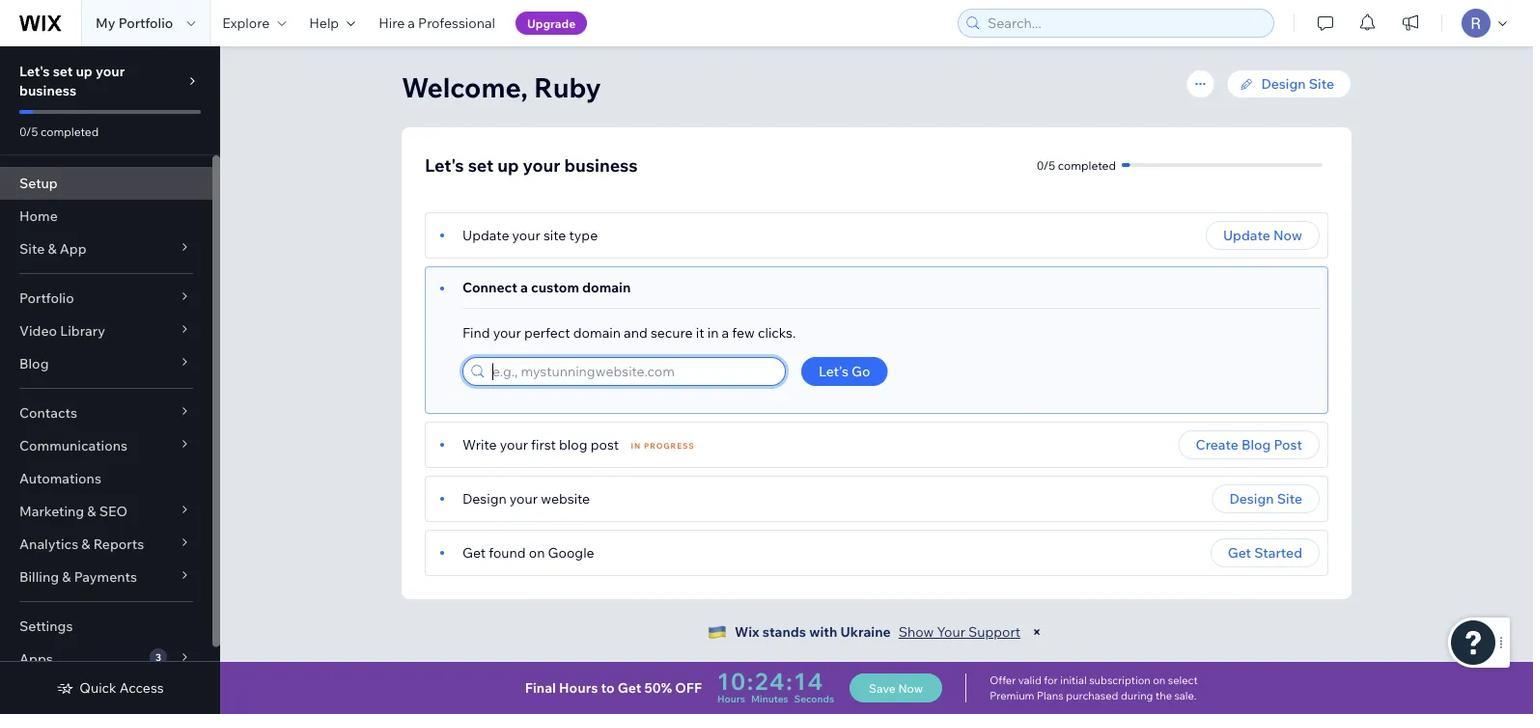 Task type: vqa. For each thing, say whether or not it's contained in the screenshot.
alert inside grid
no



Task type: locate. For each thing, give the bounding box(es) containing it.
post
[[1275, 437, 1303, 453]]

1 vertical spatial on
[[1153, 674, 1166, 688]]

payments
[[74, 569, 137, 586]]

& left app
[[48, 241, 57, 257]]

perfect
[[524, 325, 571, 341]]

hours inside 10:24:14 hours minutes seconds
[[718, 693, 746, 705]]

your down my at the top of page
[[96, 63, 125, 80]]

design your website
[[463, 491, 590, 508]]

billing
[[19, 569, 59, 586]]

0 vertical spatial let's
[[19, 63, 50, 80]]

1 vertical spatial now
[[899, 681, 924, 696]]

0 horizontal spatial set
[[53, 63, 73, 80]]

1 horizontal spatial update
[[1224, 227, 1271, 244]]

explore
[[222, 14, 270, 31]]

let's set up your business
[[19, 63, 125, 99], [425, 154, 638, 176]]

hours for final
[[559, 680, 598, 697]]

blog
[[19, 355, 49, 372], [1242, 437, 1272, 453]]

completed inside sidebar element
[[41, 124, 99, 139]]

blog down video
[[19, 355, 49, 372]]

on right "found"
[[529, 545, 545, 562]]

final
[[525, 680, 556, 697]]

select
[[1169, 674, 1198, 688]]

custom
[[531, 279, 579, 296]]

0 vertical spatial set
[[53, 63, 73, 80]]

& right billing
[[62, 569, 71, 586]]

0 horizontal spatial let's set up your business
[[19, 63, 125, 99]]

2 vertical spatial site
[[1278, 491, 1303, 508]]

1 vertical spatial blog
[[1242, 437, 1272, 453]]

your up update your site type
[[523, 154, 561, 176]]

stands
[[763, 624, 807, 641]]

domain up find your perfect domain and secure it in a few clicks.
[[582, 279, 631, 296]]

your left site at the top left of the page
[[512, 227, 541, 244]]

1 vertical spatial portfolio
[[19, 290, 74, 307]]

0 horizontal spatial a
[[408, 14, 415, 31]]

now for update now
[[1274, 227, 1303, 244]]

0 vertical spatial up
[[76, 63, 93, 80]]

setup link
[[0, 167, 212, 200]]

1 vertical spatial let's set up your business
[[425, 154, 638, 176]]

0 vertical spatial now
[[1274, 227, 1303, 244]]

0 vertical spatial portfolio
[[118, 14, 173, 31]]

portfolio
[[118, 14, 173, 31], [19, 290, 74, 307]]

1 vertical spatial design site
[[1230, 491, 1303, 508]]

professional
[[418, 14, 495, 31]]

set inside let's set up your business
[[53, 63, 73, 80]]

let's go button
[[802, 357, 888, 386]]

business up setup
[[19, 82, 76, 99]]

1 horizontal spatial business
[[565, 154, 638, 176]]

on up the
[[1153, 674, 1166, 688]]

business inside let's set up your business
[[19, 82, 76, 99]]

show
[[899, 624, 934, 641]]

subscription
[[1090, 674, 1151, 688]]

my portfolio
[[96, 14, 173, 31]]

0 vertical spatial 0/5 completed
[[19, 124, 99, 139]]

1 horizontal spatial site
[[1278, 491, 1303, 508]]

started
[[1255, 545, 1303, 562]]

hours left minutes
[[718, 693, 746, 705]]

get right "to"
[[618, 680, 642, 697]]

for
[[1044, 674, 1058, 688]]

your inside let's set up your business
[[96, 63, 125, 80]]

let's set up your business down my at the top of page
[[19, 63, 125, 99]]

portfolio up video
[[19, 290, 74, 307]]

1 vertical spatial 0/5
[[1037, 158, 1056, 172]]

design site inside button
[[1230, 491, 1303, 508]]

let's inside button
[[819, 363, 849, 380]]

upgrade
[[527, 16, 576, 30]]

found
[[489, 545, 526, 562]]

1 horizontal spatial portfolio
[[118, 14, 173, 31]]

0 horizontal spatial hours
[[559, 680, 598, 697]]

get
[[463, 545, 486, 562], [1228, 545, 1252, 562], [618, 680, 642, 697]]

a left custom
[[521, 279, 528, 296]]

your left website on the left of page
[[510, 491, 538, 508]]

in progress
[[631, 441, 695, 451]]

1 horizontal spatial now
[[1274, 227, 1303, 244]]

a right hire
[[408, 14, 415, 31]]

blog inside blog popup button
[[19, 355, 49, 372]]

quick
[[80, 680, 117, 697]]

0 horizontal spatial business
[[19, 82, 76, 99]]

design site link
[[1227, 70, 1352, 99]]

update your site type
[[463, 227, 598, 244]]

1 horizontal spatial get
[[618, 680, 642, 697]]

and
[[624, 325, 648, 341]]

site & app
[[19, 241, 87, 257]]

get inside button
[[1228, 545, 1252, 562]]

business up type at the left
[[565, 154, 638, 176]]

now
[[1274, 227, 1303, 244], [899, 681, 924, 696]]

0 vertical spatial business
[[19, 82, 76, 99]]

type
[[569, 227, 598, 244]]

update inside button
[[1224, 227, 1271, 244]]

&
[[48, 241, 57, 257], [87, 503, 96, 520], [81, 536, 90, 553], [62, 569, 71, 586]]

your for find
[[493, 325, 521, 341]]

get left "found"
[[463, 545, 486, 562]]

let's set up your business up update your site type
[[425, 154, 638, 176]]

2 vertical spatial a
[[722, 325, 729, 341]]

progress
[[644, 441, 695, 451]]

1 horizontal spatial blog
[[1242, 437, 1272, 453]]

set
[[53, 63, 73, 80], [468, 154, 494, 176]]

quick access button
[[56, 680, 164, 697]]

portfolio right my at the top of page
[[118, 14, 173, 31]]

a inside hire a professional link
[[408, 14, 415, 31]]

domain
[[582, 279, 631, 296], [574, 325, 621, 341]]

welcome, ruby
[[402, 70, 602, 104]]

0 vertical spatial blog
[[19, 355, 49, 372]]

& left reports
[[81, 536, 90, 553]]

my
[[96, 14, 115, 31]]

0 horizontal spatial 0/5 completed
[[19, 124, 99, 139]]

1 horizontal spatial hours
[[718, 693, 746, 705]]

your for write
[[500, 437, 528, 453]]

0 vertical spatial let's set up your business
[[19, 63, 125, 99]]

& inside popup button
[[87, 503, 96, 520]]

find
[[463, 325, 490, 341]]

1 vertical spatial let's
[[425, 154, 464, 176]]

reports
[[93, 536, 144, 553]]

3
[[156, 651, 161, 664]]

1 horizontal spatial a
[[521, 279, 528, 296]]

1 vertical spatial up
[[498, 154, 519, 176]]

0 vertical spatial domain
[[582, 279, 631, 296]]

seconds
[[794, 693, 835, 705]]

a for custom
[[521, 279, 528, 296]]

0 horizontal spatial blog
[[19, 355, 49, 372]]

your right find at the left top
[[493, 325, 521, 341]]

update
[[463, 227, 509, 244], [1224, 227, 1271, 244]]

0 vertical spatial completed
[[41, 124, 99, 139]]

contacts button
[[0, 397, 212, 430]]

wix
[[735, 624, 760, 641]]

0 horizontal spatial site
[[19, 241, 45, 257]]

hours left "to"
[[559, 680, 598, 697]]

settings link
[[0, 610, 212, 643]]

1 vertical spatial domain
[[574, 325, 621, 341]]

post
[[591, 437, 619, 453]]

0/5 inside sidebar element
[[19, 124, 38, 139]]

video
[[19, 323, 57, 340]]

design site
[[1262, 75, 1335, 92], [1230, 491, 1303, 508]]

0 horizontal spatial now
[[899, 681, 924, 696]]

0 horizontal spatial get
[[463, 545, 486, 562]]

0 vertical spatial a
[[408, 14, 415, 31]]

1 vertical spatial business
[[565, 154, 638, 176]]

show your support button
[[899, 624, 1021, 641]]

0 vertical spatial on
[[529, 545, 545, 562]]

let's go
[[819, 363, 871, 380]]

0/5 completed inside sidebar element
[[19, 124, 99, 139]]

1 horizontal spatial 0/5 completed
[[1037, 158, 1117, 172]]

2 update from the left
[[1224, 227, 1271, 244]]

1 update from the left
[[463, 227, 509, 244]]

0 horizontal spatial up
[[76, 63, 93, 80]]

to
[[601, 680, 615, 697]]

hire a professional link
[[367, 0, 507, 46]]

2 horizontal spatial let's
[[819, 363, 849, 380]]

domain left and
[[574, 325, 621, 341]]

wix stands with ukraine show your support
[[735, 624, 1021, 641]]

get left started at the right of page
[[1228, 545, 1252, 562]]

0/5 completed
[[19, 124, 99, 139], [1037, 158, 1117, 172]]

premium
[[990, 690, 1035, 703]]

write your first blog post
[[463, 437, 619, 453]]

& left seo on the bottom
[[87, 503, 96, 520]]

2 vertical spatial let's
[[819, 363, 849, 380]]

marketing
[[19, 503, 84, 520]]

0 horizontal spatial let's
[[19, 63, 50, 80]]

1 horizontal spatial on
[[1153, 674, 1166, 688]]

2 horizontal spatial a
[[722, 325, 729, 341]]

during
[[1121, 690, 1154, 703]]

1 vertical spatial site
[[19, 241, 45, 257]]

completed
[[41, 124, 99, 139], [1058, 158, 1117, 172]]

1 horizontal spatial 0/5
[[1037, 158, 1056, 172]]

google
[[548, 545, 595, 562]]

save now
[[869, 681, 924, 696]]

& inside popup button
[[81, 536, 90, 553]]

1 vertical spatial set
[[468, 154, 494, 176]]

1 horizontal spatial up
[[498, 154, 519, 176]]

1 vertical spatial completed
[[1058, 158, 1117, 172]]

0 horizontal spatial completed
[[41, 124, 99, 139]]

your left first at the bottom left
[[500, 437, 528, 453]]

marketing & seo button
[[0, 496, 212, 528]]

domain for perfect
[[574, 325, 621, 341]]

0 horizontal spatial portfolio
[[19, 290, 74, 307]]

up
[[76, 63, 93, 80], [498, 154, 519, 176]]

0 vertical spatial 0/5
[[19, 124, 38, 139]]

1 horizontal spatial set
[[468, 154, 494, 176]]

analytics & reports
[[19, 536, 144, 553]]

1 vertical spatial 0/5 completed
[[1037, 158, 1117, 172]]

a right in
[[722, 325, 729, 341]]

0/5
[[19, 124, 38, 139], [1037, 158, 1056, 172]]

0 vertical spatial site
[[1309, 75, 1335, 92]]

setup
[[19, 175, 58, 192]]

2 horizontal spatial get
[[1228, 545, 1252, 562]]

0 horizontal spatial 0/5
[[19, 124, 38, 139]]

1 vertical spatial a
[[521, 279, 528, 296]]

e.g., mystunningwebsite.com field
[[487, 358, 779, 385]]

0 horizontal spatial update
[[463, 227, 509, 244]]

blog left post
[[1242, 437, 1272, 453]]



Task type: describe. For each thing, give the bounding box(es) containing it.
create
[[1196, 437, 1239, 453]]

blog
[[559, 437, 588, 453]]

blog button
[[0, 348, 212, 381]]

initial
[[1061, 674, 1087, 688]]

design site button
[[1213, 485, 1320, 514]]

write
[[463, 437, 497, 453]]

2 horizontal spatial site
[[1309, 75, 1335, 92]]

portfolio inside 'dropdown button'
[[19, 290, 74, 307]]

quick access
[[80, 680, 164, 697]]

plans
[[1037, 690, 1064, 703]]

50%
[[645, 680, 672, 697]]

& for site
[[48, 241, 57, 257]]

10:24:14
[[718, 667, 825, 696]]

welcome,
[[402, 70, 528, 104]]

site
[[544, 227, 566, 244]]

update for update now
[[1224, 227, 1271, 244]]

help button
[[298, 0, 367, 46]]

the
[[1156, 690, 1173, 703]]

ukraine
[[841, 624, 891, 641]]

create blog post button
[[1179, 431, 1320, 460]]

your
[[937, 624, 966, 641]]

1 horizontal spatial completed
[[1058, 158, 1117, 172]]

save
[[869, 681, 896, 696]]

save now button
[[850, 674, 943, 703]]

marketing & seo
[[19, 503, 128, 520]]

communications
[[19, 438, 128, 454]]

hours for 10:24:14
[[718, 693, 746, 705]]

domain for custom
[[582, 279, 631, 296]]

1 horizontal spatial let's set up your business
[[425, 154, 638, 176]]

minutes
[[751, 693, 789, 705]]

help
[[309, 14, 339, 31]]

in
[[708, 325, 719, 341]]

seo
[[99, 503, 128, 520]]

your for update
[[512, 227, 541, 244]]

automations link
[[0, 463, 212, 496]]

get started
[[1228, 545, 1303, 562]]

analytics & reports button
[[0, 528, 212, 561]]

clicks.
[[758, 325, 796, 341]]

it
[[696, 325, 705, 341]]

now for save now
[[899, 681, 924, 696]]

& for analytics
[[81, 536, 90, 553]]

apps
[[19, 651, 53, 668]]

get started button
[[1211, 539, 1320, 568]]

update for update your site type
[[463, 227, 509, 244]]

website
[[541, 491, 590, 508]]

sidebar element
[[0, 46, 220, 715]]

portfolio button
[[0, 282, 212, 315]]

in
[[631, 441, 642, 451]]

final hours to get 50% off
[[525, 680, 702, 697]]

on inside offer valid for initial subscription on select premium plans purchased during the sale.
[[1153, 674, 1166, 688]]

update now button
[[1206, 221, 1320, 250]]

communications button
[[0, 430, 212, 463]]

home
[[19, 208, 58, 225]]

update now
[[1224, 227, 1303, 244]]

go
[[852, 363, 871, 380]]

offer valid for initial subscription on select premium plans purchased during the sale.
[[990, 674, 1198, 703]]

& for billing
[[62, 569, 71, 586]]

0 vertical spatial design site
[[1262, 75, 1335, 92]]

with
[[810, 624, 838, 641]]

secure
[[651, 325, 693, 341]]

Search... field
[[982, 10, 1268, 37]]

billing & payments button
[[0, 561, 212, 594]]

10:24:14 hours minutes seconds
[[718, 667, 835, 705]]

hire
[[379, 14, 405, 31]]

1 horizontal spatial let's
[[425, 154, 464, 176]]

off
[[675, 680, 702, 697]]

sale.
[[1175, 690, 1197, 703]]

video library
[[19, 323, 105, 340]]

let's inside let's set up your business
[[19, 63, 50, 80]]

access
[[120, 680, 164, 697]]

first
[[531, 437, 556, 453]]

get for get started
[[1228, 545, 1252, 562]]

library
[[60, 323, 105, 340]]

analytics
[[19, 536, 78, 553]]

site inside button
[[1278, 491, 1303, 508]]

blog inside create blog post button
[[1242, 437, 1272, 453]]

purchased
[[1066, 690, 1119, 703]]

connect
[[463, 279, 518, 296]]

a for professional
[[408, 14, 415, 31]]

your for design
[[510, 491, 538, 508]]

hire a professional
[[379, 14, 495, 31]]

& for marketing
[[87, 503, 96, 520]]

ruby
[[534, 70, 602, 104]]

home link
[[0, 200, 212, 233]]

0 horizontal spatial on
[[529, 545, 545, 562]]

up inside let's set up your business
[[76, 63, 93, 80]]

get found on google
[[463, 545, 595, 562]]

site inside dropdown button
[[19, 241, 45, 257]]

upgrade button
[[516, 12, 587, 35]]

billing & payments
[[19, 569, 137, 586]]

contacts
[[19, 405, 77, 422]]

let's set up your business inside sidebar element
[[19, 63, 125, 99]]

get for get found on google
[[463, 545, 486, 562]]

support
[[969, 624, 1021, 641]]

design inside button
[[1230, 491, 1275, 508]]

create blog post
[[1196, 437, 1303, 453]]

valid
[[1019, 674, 1042, 688]]



